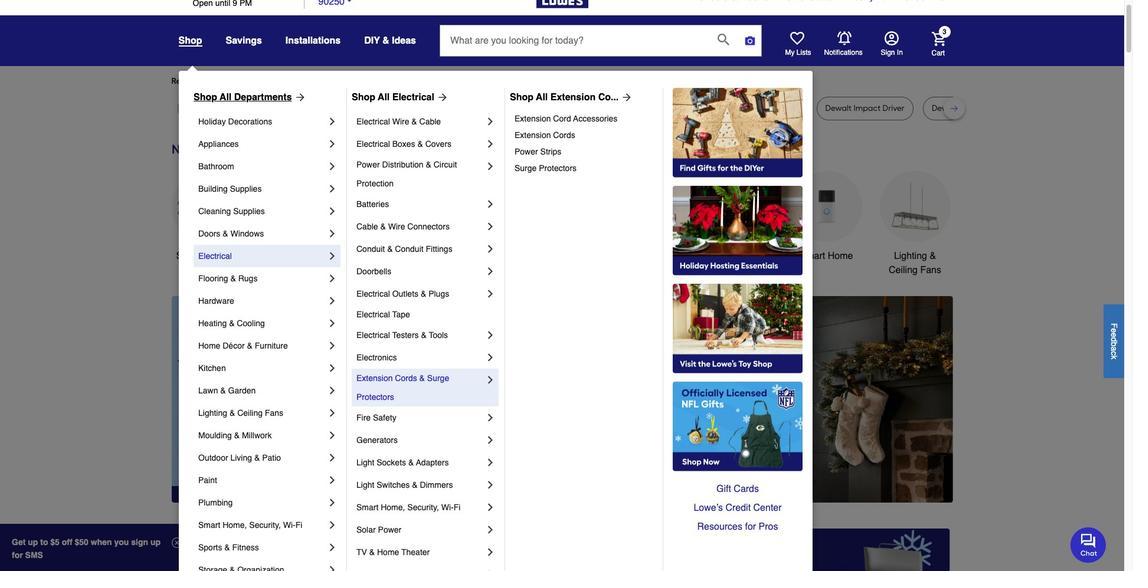 Task type: describe. For each thing, give the bounding box(es) containing it.
decorations for holiday
[[228, 117, 272, 126]]

light sockets & adapters
[[357, 458, 449, 468]]

holiday decorations link
[[198, 110, 326, 133]]

f e e d b a c k button
[[1104, 304, 1125, 378]]

0 horizontal spatial ceiling
[[237, 409, 263, 418]]

all for electrical
[[378, 92, 390, 103]]

equipment
[[627, 265, 672, 276]]

décor
[[223, 341, 245, 351]]

for inside "link"
[[745, 522, 756, 532]]

2 drill from the left
[[560, 103, 574, 113]]

cleaning supplies link
[[198, 200, 326, 223]]

electrical for electrical boxes & covers
[[357, 139, 390, 149]]

home décor & furniture link
[[198, 335, 326, 357]]

recommended searches for you
[[171, 76, 293, 86]]

0 vertical spatial lighting & ceiling fans link
[[880, 171, 951, 277]]

get up to 2 free select tools or batteries when you buy 1 with select purchases. image
[[174, 529, 420, 571]]

lowe's home improvement cart image
[[932, 32, 946, 46]]

Search Query text field
[[440, 25, 708, 56]]

light for light sockets & adapters
[[357, 458, 374, 468]]

kitchen link
[[198, 357, 326, 380]]

electrical for electrical tape
[[357, 310, 390, 319]]

lowe's home improvement lists image
[[790, 31, 804, 45]]

outdoor living & patio
[[198, 453, 281, 463]]

electrical testers & tools link
[[357, 324, 485, 347]]

supplies for building supplies
[[230, 184, 262, 194]]

driver for impact driver bit
[[499, 103, 522, 113]]

lowe's home improvement notification center image
[[837, 31, 852, 45]]

flooring & rugs
[[198, 274, 258, 283]]

impact driver bit
[[471, 103, 533, 113]]

dewalt for dewalt drill bit set
[[932, 103, 958, 113]]

generators
[[357, 436, 398, 445]]

recommended searches for you heading
[[171, 76, 953, 87]]

off
[[62, 538, 72, 547]]

find gifts for the diyer. image
[[673, 88, 803, 178]]

light sockets & adapters link
[[357, 452, 485, 474]]

& inside extension cords & surge protectors
[[419, 374, 425, 383]]

cards
[[734, 484, 759, 495]]

2 conduit from the left
[[395, 244, 424, 254]]

0 horizontal spatial home
[[198, 341, 220, 351]]

1 conduit from the left
[[357, 244, 385, 254]]

decorations for christmas
[[447, 265, 498, 276]]

home, for left smart home, security, wi-fi link
[[223, 521, 247, 530]]

& inside button
[[383, 35, 389, 46]]

chevron right image for fire safety
[[485, 412, 496, 424]]

0 horizontal spatial tools
[[373, 251, 395, 261]]

fi for left smart home, security, wi-fi link
[[296, 521, 302, 530]]

holiday decorations
[[198, 117, 272, 126]]

boxes
[[392, 139, 415, 149]]

drill for dewalt drill
[[706, 103, 720, 113]]

lowe's
[[694, 503, 723, 514]]

suggestions
[[323, 76, 370, 86]]

electronics link
[[357, 347, 485, 369]]

c
[[1110, 351, 1119, 355]]

0 horizontal spatial smart home, security, wi-fi
[[198, 521, 302, 530]]

lists
[[797, 48, 811, 57]]

extension for extension cord accessories
[[515, 114, 551, 123]]

sockets
[[377, 458, 406, 468]]

3
[[943, 28, 947, 36]]

cords for extension cords
[[553, 130, 575, 140]]

chevron right image for tv & home theater
[[485, 547, 496, 558]]

extension inside shop all extension co... link
[[551, 92, 596, 103]]

1 horizontal spatial smart home, security, wi-fi link
[[357, 496, 485, 519]]

security, for rightmost smart home, security, wi-fi link
[[408, 503, 439, 512]]

electrical outlets & plugs link
[[357, 283, 485, 305]]

1 horizontal spatial tools
[[429, 331, 448, 340]]

credit
[[726, 503, 751, 514]]

moulding & millwork
[[198, 431, 272, 440]]

chevron right image for cleaning supplies
[[326, 205, 338, 217]]

3 driver from the left
[[883, 103, 905, 113]]

chevron right image for doors & windows
[[326, 228, 338, 240]]

b
[[1110, 342, 1119, 347]]

dewalt drill bit
[[310, 103, 364, 113]]

$5
[[50, 538, 60, 547]]

power for power strips
[[515, 147, 538, 156]]

power distribution & circuit protection
[[357, 160, 459, 188]]

savings button
[[226, 30, 262, 51]]

chevron right image for light sockets & adapters
[[485, 457, 496, 469]]

impact for impact driver
[[747, 103, 774, 113]]

solar power
[[357, 525, 402, 535]]

1 vertical spatial lighting & ceiling fans
[[198, 409, 283, 418]]

f e e d b a c k
[[1110, 323, 1119, 359]]

dewalt impact driver
[[826, 103, 905, 113]]

christmas
[[451, 251, 494, 261]]

dewalt for dewalt drill bit
[[310, 103, 337, 113]]

christmas decorations link
[[437, 171, 508, 277]]

1 horizontal spatial bathroom link
[[703, 171, 774, 263]]

75 percent off all artificial christmas trees, holiday lights and more. image
[[381, 296, 953, 503]]

protectors inside extension cords & surge protectors
[[357, 393, 394, 402]]

cart
[[932, 49, 945, 57]]

dewalt bit set
[[391, 103, 443, 113]]

tools inside outdoor tools & equipment
[[653, 251, 675, 261]]

dewalt for dewalt
[[186, 103, 213, 113]]

generators link
[[357, 429, 485, 452]]

dewalt drill
[[678, 103, 720, 113]]

get up to $5 off $50 when you sign up for sms
[[12, 538, 161, 560]]

surge protectors
[[515, 164, 577, 173]]

electrical for electrical outlets & plugs
[[357, 289, 390, 299]]

savings
[[226, 35, 262, 46]]

plugs
[[429, 289, 449, 299]]

2 horizontal spatial home
[[828, 251, 853, 261]]

arrow right image for shop all departments
[[292, 92, 306, 103]]

lowe's home improvement account image
[[885, 31, 899, 45]]

0 horizontal spatial bathroom link
[[198, 155, 326, 178]]

chevron right image for electrical boxes & covers
[[485, 138, 496, 150]]

tool
[[268, 103, 283, 113]]

1 vertical spatial bathroom
[[718, 251, 759, 261]]

shop these last-minute gifts. $99 or less. quantities are limited and won't last. image
[[171, 296, 362, 503]]

you for recommended searches for you
[[279, 76, 293, 86]]

all for departments
[[220, 92, 232, 103]]

diy & ideas button
[[364, 30, 416, 51]]

2 set from the left
[[588, 103, 600, 113]]

installations
[[286, 35, 341, 46]]

batteries link
[[357, 193, 485, 215]]

surge inside extension cords & surge protectors
[[427, 374, 449, 383]]

home, for rightmost smart home, security, wi-fi link
[[381, 503, 405, 512]]

covers
[[425, 139, 452, 149]]

0 vertical spatial lighting & ceiling fans
[[889, 251, 942, 276]]

arrow left image
[[391, 400, 403, 411]]

new deals every day during 25 days of deals image
[[171, 139, 953, 159]]

d
[[1110, 337, 1119, 342]]

extension cord accessories
[[515, 114, 618, 123]]

chevron right image for lawn & garden
[[326, 385, 338, 397]]

christmas decorations
[[447, 251, 498, 276]]

arrow right image for shop all electrical
[[434, 92, 449, 103]]

chevron right image for electrical outlets & plugs
[[485, 288, 496, 300]]

center
[[754, 503, 782, 514]]

chevron right image for electrical testers & tools
[[485, 329, 496, 341]]

1 vertical spatial fans
[[265, 409, 283, 418]]

heating & cooling
[[198, 319, 265, 328]]

arrow right image for shop all extension co...
[[619, 92, 633, 103]]

hardware link
[[198, 290, 326, 312]]

lowe's home improvement logo image
[[536, 0, 588, 22]]

cord
[[553, 114, 571, 123]]

2 up from the left
[[150, 538, 161, 547]]

electrical link
[[198, 245, 326, 267]]

sign in
[[881, 48, 903, 57]]

chevron right image for building supplies
[[326, 183, 338, 195]]

sign
[[131, 538, 148, 547]]

fittings
[[426, 244, 453, 254]]

chevron right image for electronics
[[485, 352, 496, 364]]

a
[[1110, 347, 1119, 351]]

chevron right image for sports & fitness
[[326, 542, 338, 554]]

smart for left smart home, security, wi-fi link
[[198, 521, 220, 530]]

pros
[[759, 522, 778, 532]]

notifications
[[824, 48, 863, 57]]

$50
[[75, 538, 89, 547]]

gift cards link
[[673, 480, 803, 499]]

chevron right image for holiday decorations
[[326, 116, 338, 128]]

doors & windows link
[[198, 223, 326, 245]]

solar power link
[[357, 519, 485, 541]]

chevron right image for extension cords & surge protectors
[[485, 374, 496, 386]]

chevron down image
[[345, 0, 354, 4]]

diy & ideas
[[364, 35, 416, 46]]

resources
[[697, 522, 743, 532]]

drill for dewalt drill bit
[[339, 103, 353, 113]]

all for extension
[[536, 92, 548, 103]]

dewalt for dewalt bit set
[[391, 103, 418, 113]]

up to 35 percent off select small appliances. image
[[439, 529, 685, 571]]

chevron right image for batteries
[[485, 198, 496, 210]]

building
[[198, 184, 228, 194]]

windows
[[230, 229, 264, 238]]

shop button
[[179, 35, 202, 47]]

electrical tape
[[357, 310, 410, 319]]

search image
[[718, 34, 730, 45]]

electrical wire & cable
[[357, 117, 441, 126]]

extension cords
[[515, 130, 575, 140]]

fans inside lighting & ceiling fans
[[921, 265, 942, 276]]

gift
[[717, 484, 731, 495]]

0 vertical spatial wi-
[[441, 503, 454, 512]]

impact driver
[[747, 103, 798, 113]]

chevron right image for outdoor living & patio
[[326, 452, 338, 464]]

chevron right image for electrical
[[326, 250, 338, 262]]

for up shop all electrical
[[371, 76, 382, 86]]



Task type: locate. For each thing, give the bounding box(es) containing it.
1 vertical spatial fi
[[296, 521, 302, 530]]

0 horizontal spatial decorations
[[228, 117, 272, 126]]

chevron right image for power distribution & circuit protection
[[485, 161, 496, 172]]

electrical boxes & covers
[[357, 139, 452, 149]]

doorbells
[[357, 267, 391, 276]]

moulding & millwork link
[[198, 424, 326, 447]]

circuit
[[434, 160, 457, 169]]

chevron right image for home décor & furniture
[[326, 340, 338, 352]]

2 vertical spatial power
[[378, 525, 402, 535]]

5 bit from the left
[[627, 103, 637, 113]]

living
[[231, 453, 252, 463]]

lawn & garden link
[[198, 380, 326, 402]]

3 drill from the left
[[706, 103, 720, 113]]

chevron right image
[[485, 138, 496, 150], [326, 161, 338, 172], [485, 161, 496, 172], [326, 183, 338, 195], [485, 198, 496, 210], [326, 228, 338, 240], [326, 250, 338, 262], [485, 266, 496, 277], [485, 288, 496, 300], [326, 295, 338, 307], [326, 318, 338, 329], [326, 340, 338, 352], [485, 352, 496, 364], [326, 362, 338, 374], [485, 374, 496, 386], [326, 407, 338, 419], [326, 430, 338, 442], [485, 434, 496, 446], [326, 452, 338, 464], [485, 457, 496, 469], [326, 475, 338, 486], [485, 479, 496, 491], [485, 502, 496, 514], [485, 547, 496, 558]]

1 drill from the left
[[339, 103, 353, 113]]

4 dewalt from the left
[[391, 103, 418, 113]]

dewalt for dewalt impact driver
[[826, 103, 852, 113]]

paint
[[198, 476, 217, 485]]

1 vertical spatial cable
[[357, 222, 378, 231]]

dewalt right bit set
[[678, 103, 704, 113]]

chevron right image for conduit & conduit fittings
[[485, 243, 496, 255]]

camera image
[[744, 35, 756, 47]]

electrical left tape on the bottom of the page
[[357, 310, 390, 319]]

1 horizontal spatial conduit
[[395, 244, 424, 254]]

scroll to item #4 element
[[692, 480, 723, 487]]

shop for shop
[[179, 35, 202, 46]]

dewalt down notifications
[[826, 103, 852, 113]]

2 impact from the left
[[747, 103, 774, 113]]

electrical left boxes
[[357, 139, 390, 149]]

appliances link
[[198, 133, 326, 155]]

wi- up sports & fitness link
[[283, 521, 296, 530]]

kitchen
[[198, 364, 226, 373]]

power up tv & home theater
[[378, 525, 402, 535]]

extension up "drill bit set"
[[551, 92, 596, 103]]

electrical inside "link"
[[392, 92, 434, 103]]

0 vertical spatial surge
[[515, 164, 537, 173]]

0 vertical spatial security,
[[408, 503, 439, 512]]

flooring
[[198, 274, 228, 283]]

building supplies
[[198, 184, 262, 194]]

all down recommended searches for you heading
[[536, 92, 548, 103]]

supplies up windows
[[233, 207, 265, 216]]

2 horizontal spatial tools
[[653, 251, 675, 261]]

scroll to item #3 image
[[664, 482, 692, 486]]

1 vertical spatial lighting & ceiling fans link
[[198, 402, 326, 424]]

more
[[302, 76, 321, 86]]

2 driver from the left
[[776, 103, 798, 113]]

wi- down dimmers
[[441, 503, 454, 512]]

outlets
[[392, 289, 419, 299]]

electrical testers & tools
[[357, 331, 448, 340]]

conduit up the doorbells
[[357, 244, 385, 254]]

chevron right image for moulding & millwork
[[326, 430, 338, 442]]

for down get
[[12, 551, 23, 560]]

cords for extension cords & surge protectors
[[395, 374, 417, 383]]

dewalt down shop all departments
[[240, 103, 266, 113]]

to
[[40, 538, 48, 547]]

impact for impact driver bit
[[471, 103, 498, 113]]

extension up extension cords
[[515, 114, 551, 123]]

0 horizontal spatial surge
[[427, 374, 449, 383]]

electrical up dewalt bit set on the top of page
[[392, 92, 434, 103]]

1 horizontal spatial lighting
[[894, 251, 927, 261]]

hardware
[[198, 296, 234, 306]]

1 horizontal spatial lighting & ceiling fans
[[889, 251, 942, 276]]

6 dewalt from the left
[[826, 103, 852, 113]]

dewalt for dewalt drill
[[678, 103, 704, 113]]

bit set
[[627, 103, 651, 113]]

power inside the solar power link
[[378, 525, 402, 535]]

power
[[515, 147, 538, 156], [357, 160, 380, 169], [378, 525, 402, 535]]

home, down switches
[[381, 503, 405, 512]]

3 dewalt from the left
[[310, 103, 337, 113]]

extension cords & surge protectors link
[[357, 369, 485, 407]]

you for more suggestions for you
[[384, 76, 398, 86]]

1 horizontal spatial fi
[[454, 503, 461, 512]]

0 horizontal spatial outdoor
[[198, 453, 228, 463]]

extension up power strips
[[515, 130, 551, 140]]

dewalt down cart
[[932, 103, 958, 113]]

shop all deals
[[176, 251, 238, 261]]

for
[[267, 76, 277, 86], [371, 76, 382, 86], [745, 522, 756, 532], [12, 551, 23, 560]]

up left to
[[28, 538, 38, 547]]

supplies
[[230, 184, 262, 194], [233, 207, 265, 216]]

2 horizontal spatial smart
[[800, 251, 825, 261]]

power inside power strips link
[[515, 147, 538, 156]]

0 vertical spatial smart
[[800, 251, 825, 261]]

holiday hosting essentials. image
[[673, 186, 803, 276]]

dewalt up electrical wire & cable
[[391, 103, 418, 113]]

1 horizontal spatial cable
[[419, 117, 441, 126]]

diy
[[364, 35, 380, 46]]

visit the lowe's toy shop. image
[[673, 284, 803, 374]]

1 horizontal spatial ceiling
[[889, 265, 918, 276]]

dewalt down more
[[310, 103, 337, 113]]

0 vertical spatial bathroom
[[198, 162, 234, 171]]

shop all electrical
[[352, 92, 434, 103]]

5 dewalt from the left
[[678, 103, 704, 113]]

holiday
[[198, 117, 226, 126]]

shop for shop all deals
[[176, 251, 198, 261]]

k
[[1110, 355, 1119, 359]]

doors & windows
[[198, 229, 264, 238]]

installations button
[[286, 30, 341, 51]]

wire inside the electrical wire & cable link
[[392, 117, 409, 126]]

1 horizontal spatial cords
[[553, 130, 575, 140]]

chevron right image for hardware
[[326, 295, 338, 307]]

0 vertical spatial protectors
[[539, 164, 577, 173]]

chevron right image for bathroom
[[326, 161, 338, 172]]

1 vertical spatial home,
[[223, 521, 247, 530]]

power for power distribution & circuit protection
[[357, 160, 380, 169]]

strips
[[540, 147, 562, 156]]

1 vertical spatial lighting
[[198, 409, 227, 418]]

chevron right image for heating & cooling
[[326, 318, 338, 329]]

in
[[897, 48, 903, 57]]

ceiling
[[889, 265, 918, 276], [237, 409, 263, 418]]

gift cards
[[717, 484, 759, 495]]

2 horizontal spatial driver
[[883, 103, 905, 113]]

3 set from the left
[[639, 103, 651, 113]]

1 vertical spatial outdoor
[[198, 453, 228, 463]]

shop inside "link"
[[352, 92, 375, 103]]

arrow right image inside shop all extension co... link
[[619, 92, 633, 103]]

2 e from the top
[[1110, 333, 1119, 337]]

surge protectors link
[[515, 160, 655, 177]]

0 horizontal spatial cable
[[357, 222, 378, 231]]

for inside get up to $5 off $50 when you sign up for sms
[[12, 551, 23, 560]]

tools down 'electrical tape' link
[[429, 331, 448, 340]]

shop
[[179, 35, 202, 46], [176, 251, 198, 261]]

chevron right image for smart home, security, wi-fi
[[326, 519, 338, 531]]

electrical boxes & covers link
[[357, 133, 485, 155]]

1 you from the left
[[279, 76, 293, 86]]

chevron right image for lighting & ceiling fans
[[326, 407, 338, 419]]

shop for shop all electrical
[[352, 92, 375, 103]]

3 impact from the left
[[854, 103, 881, 113]]

driver
[[499, 103, 522, 113], [776, 103, 798, 113], [883, 103, 905, 113]]

you
[[114, 538, 129, 547]]

conduit down cable & wire connectors
[[395, 244, 424, 254]]

power distribution & circuit protection link
[[357, 155, 485, 193]]

fi down the plumbing link in the bottom left of the page
[[296, 521, 302, 530]]

shop left deals
[[176, 251, 198, 261]]

cable & wire connectors link
[[357, 215, 485, 238]]

resources for pros link
[[673, 518, 803, 537]]

smart home, security, wi-fi link up fitness on the left
[[198, 514, 326, 537]]

shop up recommended
[[179, 35, 202, 46]]

outdoor up equipment
[[616, 251, 650, 261]]

1 horizontal spatial surge
[[515, 164, 537, 173]]

tools up the doorbells
[[373, 251, 395, 261]]

chevron right image for electrical wire & cable
[[485, 116, 496, 128]]

0 horizontal spatial shop
[[194, 92, 217, 103]]

1 shop from the left
[[194, 92, 217, 103]]

shop for shop all extension co...
[[510, 92, 534, 103]]

0 vertical spatial cords
[[553, 130, 575, 140]]

smart home, security, wi-fi link down light switches & dimmers
[[357, 496, 485, 519]]

all inside "link"
[[378, 92, 390, 103]]

electrical
[[392, 92, 434, 103], [357, 117, 390, 126], [357, 139, 390, 149], [198, 251, 232, 261], [357, 289, 390, 299], [357, 310, 390, 319], [357, 331, 390, 340]]

4 set from the left
[[988, 103, 1000, 113]]

arrow right image inside shop all departments link
[[292, 92, 306, 103]]

chevron right image for paint
[[326, 475, 338, 486]]

millwork
[[242, 431, 272, 440]]

electrical up electronics
[[357, 331, 390, 340]]

chevron right image for generators
[[485, 434, 496, 446]]

0 horizontal spatial driver
[[499, 103, 522, 113]]

1 vertical spatial decorations
[[447, 265, 498, 276]]

all up electrical wire & cable
[[378, 92, 390, 103]]

protectors up fire safety
[[357, 393, 394, 402]]

0 horizontal spatial conduit
[[357, 244, 385, 254]]

scroll to item #5 image
[[723, 482, 751, 486]]

0 horizontal spatial you
[[279, 76, 293, 86]]

lawn & garden
[[198, 386, 256, 396]]

all down the recommended searches for you
[[220, 92, 232, 103]]

f
[[1110, 323, 1119, 328]]

0 vertical spatial shop
[[179, 35, 202, 46]]

0 horizontal spatial lighting & ceiling fans link
[[198, 402, 326, 424]]

outdoor
[[616, 251, 650, 261], [198, 453, 228, 463]]

1 vertical spatial wi-
[[283, 521, 296, 530]]

1 up from the left
[[28, 538, 38, 547]]

home décor & furniture
[[198, 341, 288, 351]]

you up shop all electrical
[[384, 76, 398, 86]]

0 horizontal spatial wi-
[[283, 521, 296, 530]]

0 horizontal spatial smart home, security, wi-fi link
[[198, 514, 326, 537]]

chevron right image for smart home, security, wi-fi
[[485, 502, 496, 514]]

security, down the light switches & dimmers link
[[408, 503, 439, 512]]

power strips link
[[515, 143, 655, 160]]

cords down extension cord accessories on the top of the page
[[553, 130, 575, 140]]

all left deals
[[201, 251, 211, 261]]

electrical up flooring
[[198, 251, 232, 261]]

0 horizontal spatial protectors
[[357, 393, 394, 402]]

furniture
[[255, 341, 288, 351]]

chevron right image for cable & wire connectors
[[485, 221, 496, 233]]

2 horizontal spatial shop
[[510, 92, 534, 103]]

driver for impact driver
[[776, 103, 798, 113]]

extension
[[551, 92, 596, 103], [515, 114, 551, 123], [515, 130, 551, 140], [357, 374, 393, 383]]

1 dewalt from the left
[[186, 103, 213, 113]]

0 horizontal spatial lighting
[[198, 409, 227, 418]]

smart home, security, wi-fi link
[[357, 496, 485, 519], [198, 514, 326, 537]]

all for deals
[[201, 251, 211, 261]]

1 vertical spatial ceiling
[[237, 409, 263, 418]]

security, for left smart home, security, wi-fi link
[[249, 521, 281, 530]]

accessories
[[573, 114, 618, 123]]

1 impact from the left
[[471, 103, 498, 113]]

ceiling inside lighting & ceiling fans
[[889, 265, 918, 276]]

more suggestions for you link
[[302, 76, 407, 87]]

electrical wire & cable link
[[357, 110, 485, 133]]

1 horizontal spatial bathroom
[[718, 251, 759, 261]]

1 horizontal spatial smart home, security, wi-fi
[[357, 503, 461, 512]]

1 vertical spatial surge
[[427, 374, 449, 383]]

1 set from the left
[[431, 103, 443, 113]]

co...
[[598, 92, 619, 103]]

chevron right image for doorbells
[[485, 266, 496, 277]]

extension for extension cords
[[515, 130, 551, 140]]

electrical for electrical testers & tools
[[357, 331, 390, 340]]

cleaning
[[198, 207, 231, 216]]

1 vertical spatial smart
[[357, 503, 379, 512]]

building supplies link
[[198, 178, 326, 200]]

fi up the solar power link
[[454, 503, 461, 512]]

supplies up cleaning supplies
[[230, 184, 262, 194]]

home, up sports & fitness
[[223, 521, 247, 530]]

bathroom
[[198, 162, 234, 171], [718, 251, 759, 261]]

0 horizontal spatial security,
[[249, 521, 281, 530]]

0 horizontal spatial cords
[[395, 374, 417, 383]]

3 bit from the left
[[524, 103, 533, 113]]

wire down dewalt bit set on the top of page
[[392, 117, 409, 126]]

shop for shop all departments
[[194, 92, 217, 103]]

power left strips
[[515, 147, 538, 156]]

lighting & ceiling fans link
[[880, 171, 951, 277], [198, 402, 326, 424]]

tools up equipment
[[653, 251, 675, 261]]

dewalt up holiday
[[186, 103, 213, 113]]

dewalt tool
[[240, 103, 283, 113]]

electrical for electrical wire & cable
[[357, 117, 390, 126]]

1 vertical spatial light
[[357, 481, 374, 490]]

dewalt for dewalt tool
[[240, 103, 266, 113]]

switches
[[377, 481, 410, 490]]

supplies for cleaning supplies
[[233, 207, 265, 216]]

4 drill from the left
[[960, 103, 974, 113]]

0 vertical spatial wire
[[392, 117, 409, 126]]

lighting inside lighting & ceiling fans
[[894, 251, 927, 261]]

appliances
[[198, 139, 239, 149]]

plumbing link
[[198, 492, 326, 514]]

officially licensed n f l gifts. shop now. image
[[673, 382, 803, 472]]

shop all deals link
[[171, 171, 242, 263]]

7 dewalt from the left
[[932, 103, 958, 113]]

2 shop from the left
[[352, 92, 375, 103]]

2 bit from the left
[[420, 103, 429, 113]]

1 e from the top
[[1110, 328, 1119, 333]]

tape
[[392, 310, 410, 319]]

cords down electronics link
[[395, 374, 417, 383]]

wire inside cable & wire connectors link
[[388, 222, 405, 231]]

0 horizontal spatial bathroom
[[198, 162, 234, 171]]

2 horizontal spatial impact
[[854, 103, 881, 113]]

0 horizontal spatial up
[[28, 538, 38, 547]]

drill for dewalt drill bit set
[[960, 103, 974, 113]]

1 bit from the left
[[355, 103, 364, 113]]

chevron right image for plumbing
[[326, 497, 338, 509]]

cords inside extension cords & surge protectors
[[395, 374, 417, 383]]

wire up "conduit & conduit fittings"
[[388, 222, 405, 231]]

doorbells link
[[357, 260, 485, 283]]

light left switches
[[357, 481, 374, 490]]

1 horizontal spatial fans
[[921, 265, 942, 276]]

light down generators
[[357, 458, 374, 468]]

plumbing
[[198, 498, 233, 508]]

extension cord accessories link
[[515, 110, 655, 127]]

extension for extension cords & surge protectors
[[357, 374, 393, 383]]

2 you from the left
[[384, 76, 398, 86]]

1 horizontal spatial you
[[384, 76, 398, 86]]

extension inside extension cords & surge protectors
[[357, 374, 393, 383]]

1 light from the top
[[357, 458, 374, 468]]

decorations down dewalt tool
[[228, 117, 272, 126]]

extension down electronics
[[357, 374, 393, 383]]

chevron right image
[[326, 116, 338, 128], [485, 116, 496, 128], [326, 138, 338, 150], [326, 205, 338, 217], [485, 221, 496, 233], [485, 243, 496, 255], [326, 273, 338, 285], [485, 329, 496, 341], [326, 385, 338, 397], [485, 412, 496, 424], [326, 497, 338, 509], [326, 519, 338, 531], [485, 524, 496, 536], [326, 542, 338, 554], [326, 564, 338, 571], [485, 569, 496, 571]]

1 vertical spatial power
[[357, 160, 380, 169]]

tools link
[[349, 171, 419, 263]]

1 vertical spatial home
[[198, 341, 220, 351]]

smart home, security, wi-fi up fitness on the left
[[198, 521, 302, 530]]

1 horizontal spatial security,
[[408, 503, 439, 512]]

shop down recommended
[[194, 92, 217, 103]]

protectors
[[539, 164, 577, 173], [357, 393, 394, 402]]

0 vertical spatial power
[[515, 147, 538, 156]]

1 horizontal spatial driver
[[776, 103, 798, 113]]

supplies inside "link"
[[233, 207, 265, 216]]

shop up impact driver bit on the top
[[510, 92, 534, 103]]

outdoor for outdoor living & patio
[[198, 453, 228, 463]]

surge down electronics link
[[427, 374, 449, 383]]

e up b
[[1110, 333, 1119, 337]]

extension inside extension cords link
[[515, 130, 551, 140]]

up to 30 percent off select grills and accessories. image
[[704, 529, 951, 571]]

fi for rightmost smart home, security, wi-fi link
[[454, 503, 461, 512]]

for up departments
[[267, 76, 277, 86]]

decorations down christmas
[[447, 265, 498, 276]]

electrical down shop all electrical
[[357, 117, 390, 126]]

chevron right image for kitchen
[[326, 362, 338, 374]]

& inside power distribution & circuit protection
[[426, 160, 431, 169]]

3 shop from the left
[[510, 92, 534, 103]]

arrow right image
[[292, 92, 306, 103], [434, 92, 449, 103], [619, 92, 633, 103], [931, 400, 943, 411]]

scroll to item #2 image
[[635, 482, 664, 486]]

6 bit from the left
[[976, 103, 986, 113]]

0 vertical spatial cable
[[419, 117, 441, 126]]

0 vertical spatial ceiling
[[889, 265, 918, 276]]

0 horizontal spatial fans
[[265, 409, 283, 418]]

chevron right image for light switches & dimmers
[[485, 479, 496, 491]]

electrical down the doorbells
[[357, 289, 390, 299]]

outdoor down moulding
[[198, 453, 228, 463]]

1 horizontal spatial wi-
[[441, 503, 454, 512]]

0 vertical spatial outdoor
[[616, 251, 650, 261]]

security, up sports & fitness link
[[249, 521, 281, 530]]

cable down dewalt bit set on the top of page
[[419, 117, 441, 126]]

0 vertical spatial light
[[357, 458, 374, 468]]

outdoor for outdoor tools & equipment
[[616, 251, 650, 261]]

chevron right image for flooring & rugs
[[326, 273, 338, 285]]

0 horizontal spatial home,
[[223, 521, 247, 530]]

extension inside extension cord accessories link
[[515, 114, 551, 123]]

searches
[[230, 76, 265, 86]]

cleaning supplies
[[198, 207, 265, 216]]

heating & cooling link
[[198, 312, 326, 335]]

0 vertical spatial home,
[[381, 503, 405, 512]]

2 light from the top
[[357, 481, 374, 490]]

& inside outdoor tools & equipment
[[677, 251, 683, 261]]

chevron right image for appliances
[[326, 138, 338, 150]]

surge down power strips
[[515, 164, 537, 173]]

smart home, security, wi-fi down light switches & dimmers
[[357, 503, 461, 512]]

cable down batteries
[[357, 222, 378, 231]]

1 horizontal spatial smart
[[357, 503, 379, 512]]

shop down more suggestions for you link at the top left of the page
[[352, 92, 375, 103]]

1 horizontal spatial shop
[[352, 92, 375, 103]]

4 bit from the left
[[576, 103, 586, 113]]

smart
[[800, 251, 825, 261], [357, 503, 379, 512], [198, 521, 220, 530]]

patio
[[262, 453, 281, 463]]

dewalt
[[186, 103, 213, 113], [240, 103, 266, 113], [310, 103, 337, 113], [391, 103, 418, 113], [678, 103, 704, 113], [826, 103, 852, 113], [932, 103, 958, 113]]

extension cords & surge protectors
[[357, 374, 452, 402]]

shop all extension co... link
[[510, 90, 633, 104]]

1 vertical spatial smart home, security, wi-fi
[[198, 521, 302, 530]]

2 dewalt from the left
[[240, 103, 266, 113]]

0 vertical spatial lighting
[[894, 251, 927, 261]]

1 horizontal spatial home,
[[381, 503, 405, 512]]

conduit & conduit fittings
[[357, 244, 453, 254]]

1 horizontal spatial home
[[377, 548, 399, 557]]

1 vertical spatial shop
[[176, 251, 198, 261]]

up right sign
[[150, 538, 161, 547]]

e up d
[[1110, 328, 1119, 333]]

0 vertical spatial fi
[[454, 503, 461, 512]]

1 driver from the left
[[499, 103, 522, 113]]

power inside power distribution & circuit protection
[[357, 160, 380, 169]]

1 vertical spatial protectors
[[357, 393, 394, 402]]

2 vertical spatial smart
[[198, 521, 220, 530]]

driver down my
[[776, 103, 798, 113]]

1 horizontal spatial impact
[[747, 103, 774, 113]]

driver down sign in
[[883, 103, 905, 113]]

0 vertical spatial smart home, security, wi-fi
[[357, 503, 461, 512]]

garden
[[228, 386, 256, 396]]

outdoor inside outdoor tools & equipment
[[616, 251, 650, 261]]

dewalt drill bit set
[[932, 103, 1000, 113]]

0 horizontal spatial impact
[[471, 103, 498, 113]]

2 vertical spatial home
[[377, 548, 399, 557]]

driver up extension cords
[[499, 103, 522, 113]]

None search field
[[440, 25, 762, 68]]

when
[[91, 538, 112, 547]]

protectors down strips
[[539, 164, 577, 173]]

wi-
[[441, 503, 454, 512], [283, 521, 296, 530]]

0 vertical spatial fans
[[921, 265, 942, 276]]

you left more
[[279, 76, 293, 86]]

1 horizontal spatial up
[[150, 538, 161, 547]]

0 vertical spatial decorations
[[228, 117, 272, 126]]

arrow right image inside shop all electrical "link"
[[434, 92, 449, 103]]

power up protection
[[357, 160, 380, 169]]

all
[[220, 92, 232, 103], [378, 92, 390, 103], [536, 92, 548, 103], [201, 251, 211, 261]]

resources for pros
[[697, 522, 778, 532]]

0 vertical spatial home
[[828, 251, 853, 261]]

0 horizontal spatial smart
[[198, 521, 220, 530]]

protectors inside the surge protectors link
[[539, 164, 577, 173]]

0 horizontal spatial lighting & ceiling fans
[[198, 409, 283, 418]]

chevron right image for solar power
[[485, 524, 496, 536]]

for left pros
[[745, 522, 756, 532]]

chat invite button image
[[1071, 527, 1107, 563]]

1 vertical spatial cords
[[395, 374, 417, 383]]

power strips
[[515, 147, 562, 156]]

light for light switches & dimmers
[[357, 481, 374, 490]]

smart for rightmost smart home, security, wi-fi link
[[357, 503, 379, 512]]



Task type: vqa. For each thing, say whether or not it's contained in the screenshot.
Conduit & Conduit Fittings Link
yes



